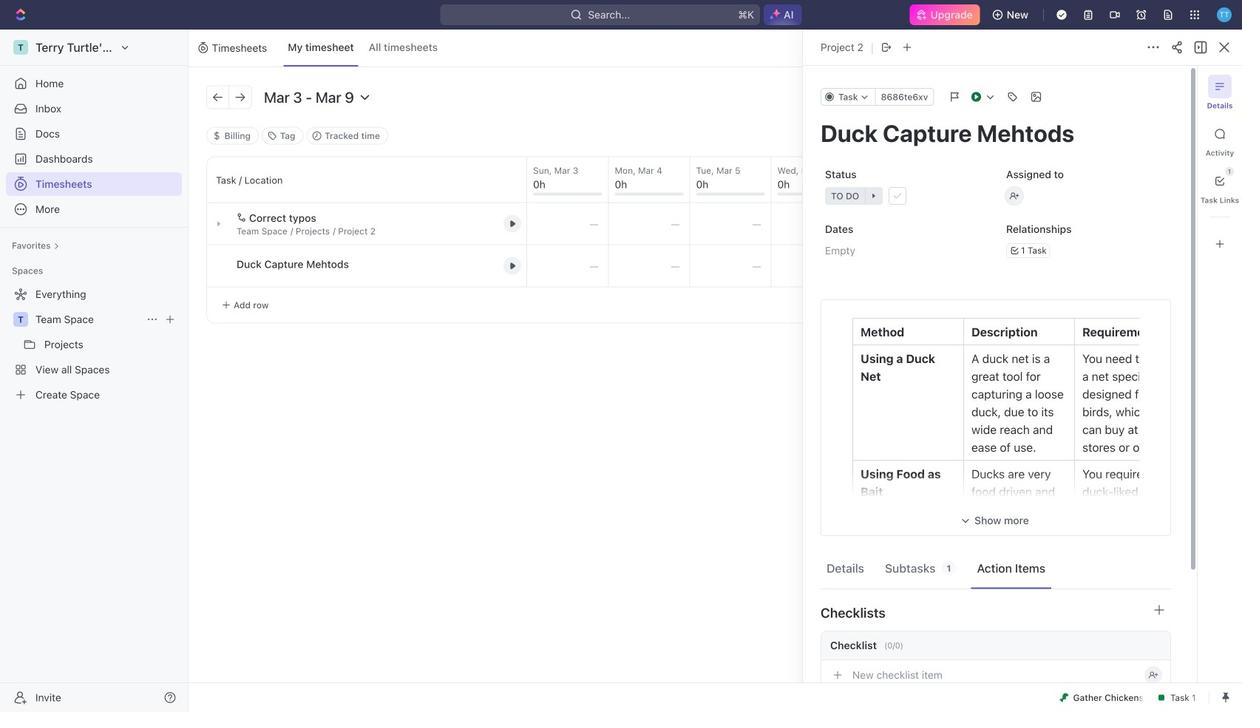 Task type: locate. For each thing, give the bounding box(es) containing it.
— text field
[[527, 203, 608, 244], [609, 203, 690, 244], [853, 203, 934, 244], [1016, 203, 1097, 244], [690, 245, 771, 287], [772, 245, 852, 287], [934, 245, 1015, 287], [1016, 245, 1097, 287], [1097, 245, 1200, 287]]

— text field
[[690, 203, 771, 244], [772, 203, 852, 244], [934, 203, 1015, 244], [1097, 203, 1200, 244], [527, 245, 608, 287], [609, 245, 690, 287], [853, 245, 934, 287]]

sidebar navigation
[[0, 30, 192, 712]]

drumstick bite image
[[1060, 693, 1069, 702]]

tree
[[6, 282, 182, 407]]

Edit task name text field
[[821, 119, 1171, 147]]



Task type: vqa. For each thing, say whether or not it's contained in the screenshot.
drumstick bite icon
yes



Task type: describe. For each thing, give the bounding box(es) containing it.
team space, , element
[[13, 312, 28, 327]]

task sidebar navigation tab list
[[1201, 75, 1239, 256]]

terry turtle's workspace, , element
[[13, 40, 28, 55]]

tree inside sidebar navigation
[[6, 282, 182, 407]]



